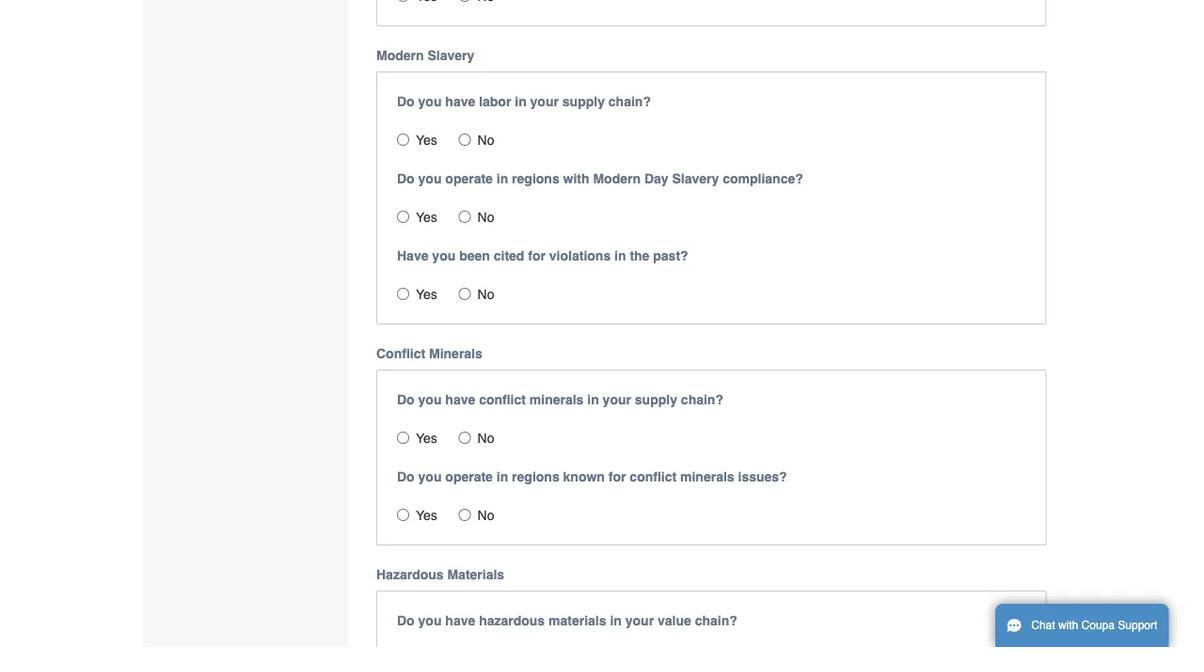 Task type: locate. For each thing, give the bounding box(es) containing it.
0 horizontal spatial minerals
[[530, 392, 584, 407]]

yes for do you operate in regions known for conflict minerals issues?
[[416, 508, 437, 523]]

slavery up 'do you have labor in your supply chain?' on the top of the page
[[428, 48, 474, 63]]

0 vertical spatial for
[[528, 248, 546, 263]]

regions for with
[[512, 171, 560, 186]]

your up do you operate in regions known for conflict minerals issues?
[[603, 392, 631, 407]]

operate for labor
[[445, 171, 493, 186]]

0 vertical spatial chain?
[[609, 94, 651, 109]]

5 no from the top
[[478, 508, 494, 523]]

in up cited
[[497, 171, 508, 186]]

yes down modern slavery
[[416, 132, 437, 148]]

for right cited
[[528, 248, 546, 263]]

yes up hazardous materials
[[416, 508, 437, 523]]

have down "minerals" on the left
[[445, 392, 475, 407]]

2 do from the top
[[397, 171, 415, 186]]

value
[[658, 613, 691, 628]]

regions
[[512, 171, 560, 186], [512, 469, 560, 484]]

4 no from the top
[[478, 431, 494, 446]]

yes
[[416, 132, 437, 148], [416, 210, 437, 225], [416, 287, 437, 302], [416, 431, 437, 446], [416, 508, 437, 523]]

your right labor
[[530, 94, 559, 109]]

3 do from the top
[[397, 392, 415, 407]]

0 vertical spatial minerals
[[530, 392, 584, 407]]

no down do you have conflict minerals in your supply chain?
[[478, 431, 494, 446]]

in right labor
[[515, 94, 527, 109]]

with up violations
[[563, 171, 590, 186]]

1 vertical spatial your
[[603, 392, 631, 407]]

your for minerals
[[603, 392, 631, 407]]

no down 'been'
[[478, 287, 494, 302]]

chain? for value
[[695, 613, 737, 628]]

yes for do you have labor in your supply chain?
[[416, 132, 437, 148]]

operate for conflict
[[445, 469, 493, 484]]

2 have from the top
[[445, 392, 475, 407]]

yes up have
[[416, 210, 437, 225]]

support
[[1118, 619, 1158, 632]]

2 yes from the top
[[416, 210, 437, 225]]

no for known
[[478, 508, 494, 523]]

yes down have
[[416, 287, 437, 302]]

conflict
[[479, 392, 526, 407], [630, 469, 677, 484]]

issues?
[[738, 469, 787, 484]]

regions left known
[[512, 469, 560, 484]]

0 vertical spatial conflict
[[479, 392, 526, 407]]

0 horizontal spatial with
[[563, 171, 590, 186]]

1 vertical spatial slavery
[[672, 171, 719, 186]]

1 horizontal spatial for
[[609, 469, 626, 484]]

yes down "conflict minerals"
[[416, 431, 437, 446]]

conflict right known
[[630, 469, 677, 484]]

1 vertical spatial conflict
[[630, 469, 677, 484]]

you
[[418, 94, 442, 109], [418, 171, 442, 186], [432, 248, 456, 263], [418, 392, 442, 407], [418, 469, 442, 484], [418, 613, 442, 628]]

0 horizontal spatial conflict
[[479, 392, 526, 407]]

None radio
[[459, 211, 471, 223], [459, 288, 471, 300], [397, 432, 409, 444], [459, 432, 471, 444], [397, 509, 409, 521], [459, 211, 471, 223], [459, 288, 471, 300], [397, 432, 409, 444], [459, 432, 471, 444], [397, 509, 409, 521]]

supply
[[563, 94, 605, 109], [635, 392, 677, 407]]

do
[[397, 94, 415, 109], [397, 171, 415, 186], [397, 392, 415, 407], [397, 469, 415, 484], [397, 613, 415, 628]]

have
[[445, 94, 475, 109], [445, 392, 475, 407], [445, 613, 475, 628]]

1 vertical spatial with
[[1058, 619, 1079, 632]]

with right chat
[[1058, 619, 1079, 632]]

modern
[[376, 48, 424, 63], [593, 171, 641, 186]]

0 horizontal spatial slavery
[[428, 48, 474, 63]]

2 no from the top
[[478, 210, 494, 225]]

in left known
[[497, 469, 508, 484]]

no up materials
[[478, 508, 494, 523]]

have down materials
[[445, 613, 475, 628]]

minerals up known
[[530, 392, 584, 407]]

known
[[563, 469, 605, 484]]

0 vertical spatial operate
[[445, 171, 493, 186]]

5 yes from the top
[[416, 508, 437, 523]]

regions up have you been cited for violations in the past?
[[512, 171, 560, 186]]

in left the
[[614, 248, 626, 263]]

2 vertical spatial have
[[445, 613, 475, 628]]

your
[[530, 94, 559, 109], [603, 392, 631, 407], [625, 613, 654, 628]]

in up do you operate in regions known for conflict minerals issues?
[[587, 392, 599, 407]]

for
[[528, 248, 546, 263], [609, 469, 626, 484]]

in right materials
[[610, 613, 622, 628]]

0 horizontal spatial for
[[528, 248, 546, 263]]

no
[[478, 132, 494, 148], [478, 210, 494, 225], [478, 287, 494, 302], [478, 431, 494, 446], [478, 508, 494, 523]]

3 yes from the top
[[416, 287, 437, 302]]

1 do from the top
[[397, 94, 415, 109]]

conflict down "minerals" on the left
[[479, 392, 526, 407]]

1 yes from the top
[[416, 132, 437, 148]]

you for do you have hazardous materials in your value chain?
[[418, 613, 442, 628]]

do you have labor in your supply chain?
[[397, 94, 651, 109]]

0 horizontal spatial supply
[[563, 94, 605, 109]]

4 do from the top
[[397, 469, 415, 484]]

1 vertical spatial chain?
[[681, 392, 724, 407]]

have left labor
[[445, 94, 475, 109]]

2 vertical spatial chain?
[[695, 613, 737, 628]]

your left value
[[625, 613, 654, 628]]

1 horizontal spatial supply
[[635, 392, 677, 407]]

have you been cited for violations in the past?
[[397, 248, 688, 263]]

1 vertical spatial modern
[[593, 171, 641, 186]]

do for do you operate in regions known for conflict minerals issues?
[[397, 469, 415, 484]]

1 operate from the top
[[445, 171, 493, 186]]

1 horizontal spatial minerals
[[680, 469, 735, 484]]

materials
[[447, 567, 505, 582]]

no down labor
[[478, 132, 494, 148]]

the
[[630, 248, 650, 263]]

chain?
[[609, 94, 651, 109], [681, 392, 724, 407], [695, 613, 737, 628]]

1 horizontal spatial modern
[[593, 171, 641, 186]]

3 no from the top
[[478, 287, 494, 302]]

2 regions from the top
[[512, 469, 560, 484]]

compliance?
[[723, 171, 803, 186]]

4 yes from the top
[[416, 431, 437, 446]]

do you operate in regions with modern day slavery compliance?
[[397, 171, 803, 186]]

with
[[563, 171, 590, 186], [1058, 619, 1079, 632]]

do you operate in regions known for conflict minerals issues?
[[397, 469, 787, 484]]

1 vertical spatial regions
[[512, 469, 560, 484]]

0 vertical spatial regions
[[512, 171, 560, 186]]

slavery
[[428, 48, 474, 63], [672, 171, 719, 186]]

operate
[[445, 171, 493, 186], [445, 469, 493, 484]]

in
[[515, 94, 527, 109], [497, 171, 508, 186], [614, 248, 626, 263], [587, 392, 599, 407], [497, 469, 508, 484], [610, 613, 622, 628]]

0 horizontal spatial modern
[[376, 48, 424, 63]]

minerals left issues?
[[680, 469, 735, 484]]

1 regions from the top
[[512, 171, 560, 186]]

1 no from the top
[[478, 132, 494, 148]]

have for conflict
[[445, 392, 475, 407]]

0 vertical spatial have
[[445, 94, 475, 109]]

minerals
[[530, 392, 584, 407], [680, 469, 735, 484]]

2 operate from the top
[[445, 469, 493, 484]]

1 vertical spatial minerals
[[680, 469, 735, 484]]

2 vertical spatial your
[[625, 613, 654, 628]]

slavery right day
[[672, 171, 719, 186]]

None radio
[[397, 133, 409, 146], [459, 133, 471, 146], [397, 211, 409, 223], [397, 288, 409, 300], [459, 509, 471, 521], [397, 133, 409, 146], [459, 133, 471, 146], [397, 211, 409, 223], [397, 288, 409, 300], [459, 509, 471, 521]]

1 horizontal spatial with
[[1058, 619, 1079, 632]]

been
[[459, 248, 490, 263]]

for right known
[[609, 469, 626, 484]]

materials
[[549, 613, 606, 628]]

1 have from the top
[[445, 94, 475, 109]]

yes for have you been cited for violations in the past?
[[416, 287, 437, 302]]

1 vertical spatial operate
[[445, 469, 493, 484]]

0 vertical spatial modern
[[376, 48, 424, 63]]

do for do you have conflict minerals in your supply chain?
[[397, 392, 415, 407]]

3 have from the top
[[445, 613, 475, 628]]

you for have you been cited for violations in the past?
[[432, 248, 456, 263]]

1 vertical spatial have
[[445, 392, 475, 407]]

1 vertical spatial supply
[[635, 392, 677, 407]]

no up 'been'
[[478, 210, 494, 225]]

do you have hazardous materials in your value chain?
[[397, 613, 737, 628]]



Task type: describe. For each thing, give the bounding box(es) containing it.
no for in
[[478, 431, 494, 446]]

have
[[397, 248, 429, 263]]

chat with coupa support button
[[996, 604, 1169, 647]]

hazardous
[[376, 567, 444, 582]]

no for with
[[478, 210, 494, 225]]

your for materials
[[625, 613, 654, 628]]

violations
[[549, 248, 611, 263]]

0 vertical spatial supply
[[563, 94, 605, 109]]

chat
[[1032, 619, 1055, 632]]

chat with coupa support
[[1032, 619, 1158, 632]]

1 vertical spatial for
[[609, 469, 626, 484]]

conflict
[[376, 346, 425, 361]]

coupa
[[1082, 619, 1115, 632]]

do for do you operate in regions with modern day slavery compliance?
[[397, 171, 415, 186]]

you for do you operate in regions with modern day slavery compliance?
[[418, 171, 442, 186]]

chain? for supply
[[681, 392, 724, 407]]

0 vertical spatial with
[[563, 171, 590, 186]]

cited
[[494, 248, 524, 263]]

conflict minerals
[[376, 346, 483, 361]]

modern slavery
[[376, 48, 474, 63]]

hazardous materials
[[376, 567, 505, 582]]

minerals
[[429, 346, 483, 361]]

you for do you operate in regions known for conflict minerals issues?
[[418, 469, 442, 484]]

day
[[644, 171, 669, 186]]

do for do you have labor in your supply chain?
[[397, 94, 415, 109]]

0 vertical spatial your
[[530, 94, 559, 109]]

do you have conflict minerals in your supply chain?
[[397, 392, 724, 407]]

no for violations
[[478, 287, 494, 302]]

5 do from the top
[[397, 613, 415, 628]]

1 horizontal spatial slavery
[[672, 171, 719, 186]]

0 vertical spatial slavery
[[428, 48, 474, 63]]

you for do you have labor in your supply chain?
[[418, 94, 442, 109]]

yes for do you operate in regions with modern day slavery compliance?
[[416, 210, 437, 225]]

have for labor
[[445, 94, 475, 109]]

you for do you have conflict minerals in your supply chain?
[[418, 392, 442, 407]]

no for your
[[478, 132, 494, 148]]

with inside button
[[1058, 619, 1079, 632]]

regions for known
[[512, 469, 560, 484]]

past?
[[653, 248, 688, 263]]

yes for do you have conflict minerals in your supply chain?
[[416, 431, 437, 446]]

hazardous
[[479, 613, 545, 628]]

labor
[[479, 94, 511, 109]]

1 horizontal spatial conflict
[[630, 469, 677, 484]]



Task type: vqa. For each thing, say whether or not it's contained in the screenshot.
2nd No from the bottom of the page
yes



